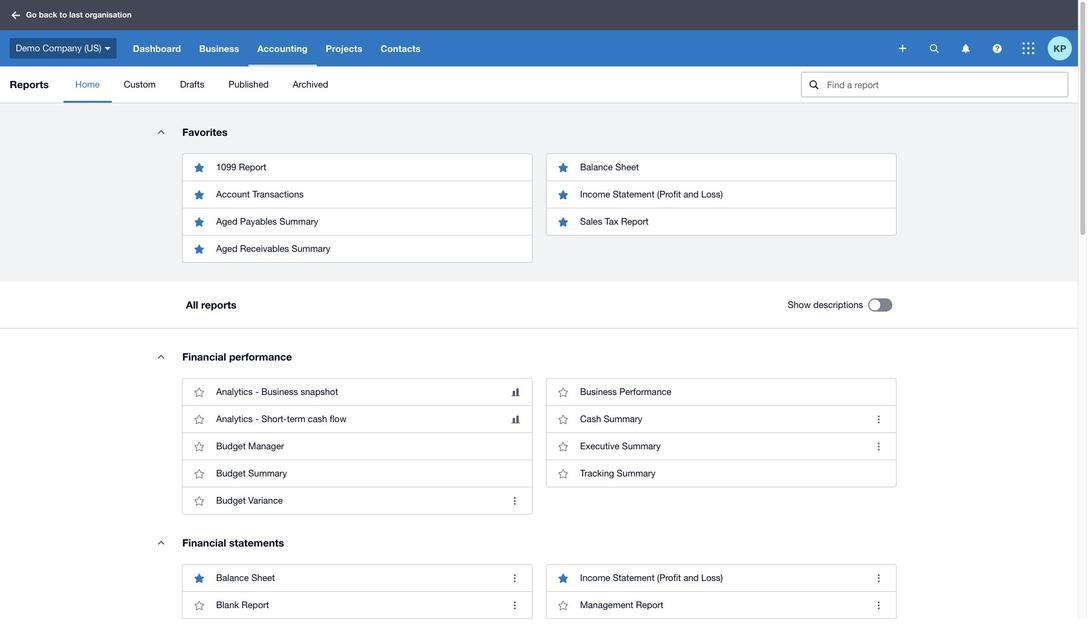 Task type: describe. For each thing, give the bounding box(es) containing it.
budget manager link
[[182, 433, 532, 460]]

demo company (us) button
[[0, 30, 124, 67]]

management report link
[[546, 592, 896, 619]]

reports
[[201, 299, 237, 311]]

2 income statement (profit and loss) link from the top
[[546, 565, 896, 592]]

projects button
[[317, 30, 371, 67]]

tracking summary link
[[546, 460, 896, 487]]

go back to last organisation
[[26, 10, 132, 19]]

all
[[186, 299, 198, 311]]

favorite image for cash summary
[[551, 408, 575, 432]]

balance sheet for statement
[[580, 162, 639, 172]]

last
[[69, 10, 83, 19]]

report for management report
[[636, 600, 663, 611]]

financial for financial statements
[[182, 537, 226, 550]]

business for business
[[199, 43, 239, 54]]

blank report link
[[182, 592, 532, 619]]

more information about analytics - business snapshot image
[[511, 389, 520, 396]]

drafts
[[180, 79, 204, 89]]

summary for budget summary
[[248, 469, 287, 479]]

performance
[[229, 351, 292, 363]]

balance sheet link for income statement (profit and loss)
[[546, 154, 896, 181]]

dashboard link
[[124, 30, 190, 67]]

organisation
[[85, 10, 132, 19]]

cash summary
[[580, 414, 642, 425]]

favorite image for budget manager
[[187, 435, 211, 459]]

balance for blank
[[216, 573, 249, 584]]

flow
[[330, 414, 346, 425]]

favorite image for tracking summary
[[551, 462, 575, 486]]

balance sheet for report
[[216, 573, 275, 584]]

more options image for blank report
[[503, 594, 527, 618]]

sheet for statement
[[615, 162, 639, 172]]

business performance
[[580, 387, 671, 397]]

aged receivables summary
[[216, 244, 330, 254]]

summary inside aged payables summary link
[[279, 216, 318, 227]]

payables
[[240, 216, 277, 227]]

2 income from the top
[[580, 573, 610, 584]]

summary for executive summary
[[622, 441, 661, 452]]

1099
[[216, 162, 236, 172]]

1 and from the top
[[683, 189, 699, 200]]

1099 report link
[[182, 154, 532, 181]]

0 horizontal spatial svg image
[[899, 45, 906, 52]]

aged receivables summary link
[[182, 235, 532, 262]]

menu containing home
[[63, 67, 791, 103]]

sales tax report link
[[546, 208, 896, 235]]

sales tax report
[[580, 216, 649, 227]]

budget for budget summary
[[216, 469, 246, 479]]

financial statements
[[182, 537, 284, 550]]

remove favorite image for 1099 report
[[187, 155, 211, 180]]

show
[[788, 300, 811, 310]]

favorite image for analytics - short-term cash flow
[[187, 408, 211, 432]]

financial for financial performance
[[182, 351, 226, 363]]

balance sheet link for blank report
[[182, 565, 532, 592]]

cash
[[308, 414, 327, 425]]

remove favorite image for account transactions
[[187, 183, 211, 207]]

1 horizontal spatial svg image
[[992, 44, 1001, 53]]

sales
[[580, 216, 602, 227]]

favorites
[[182, 126, 228, 138]]

published
[[228, 79, 269, 89]]

budget variance link
[[182, 487, 532, 515]]

home
[[75, 79, 100, 89]]

demo
[[16, 43, 40, 53]]

tracking summary
[[580, 469, 656, 479]]

analytics for analytics - short-term cash flow
[[216, 414, 253, 425]]

1 income statement (profit and loss) link from the top
[[546, 181, 896, 208]]

manager
[[248, 441, 284, 452]]

favorite image for budget summary
[[187, 462, 211, 486]]

projects
[[326, 43, 362, 54]]

1 loss) from the top
[[701, 189, 723, 200]]

home link
[[63, 67, 112, 103]]

remove favorite image for blank report
[[187, 567, 211, 591]]

business performance link
[[546, 379, 896, 406]]

budget summary
[[216, 469, 287, 479]]

contacts
[[381, 43, 421, 54]]

budget summary link
[[182, 460, 532, 487]]

contacts button
[[371, 30, 430, 67]]

expand report group image for financial performance
[[149, 345, 173, 369]]

aged payables summary
[[216, 216, 318, 227]]

expand report group image for favorites
[[149, 120, 173, 144]]

management report
[[580, 600, 663, 611]]

cash
[[580, 414, 601, 425]]

more options image for cash summary
[[867, 408, 891, 432]]

management
[[580, 600, 633, 611]]

account transactions link
[[182, 181, 532, 208]]

company
[[42, 43, 82, 53]]

2 income statement (profit and loss) from the top
[[580, 573, 723, 584]]

receivables
[[240, 244, 289, 254]]

drafts link
[[168, 67, 216, 103]]

statement for 1st the income statement (profit and loss) link from the bottom of the page
[[613, 573, 655, 584]]

aged payables summary link
[[182, 208, 532, 235]]

report for 1099 report
[[239, 162, 266, 172]]

executive summary link
[[546, 433, 896, 460]]

more options image for management report
[[867, 594, 891, 618]]

performance
[[619, 387, 671, 397]]

demo company (us)
[[16, 43, 101, 53]]

business button
[[190, 30, 248, 67]]

balance for income
[[580, 162, 613, 172]]

1 horizontal spatial business
[[261, 387, 298, 397]]

analytics for analytics - business snapshot
[[216, 387, 253, 397]]

kp button
[[1048, 30, 1078, 67]]

kp
[[1054, 43, 1066, 54]]

tracking
[[580, 469, 614, 479]]

short-
[[261, 414, 287, 425]]

favorite image for management report
[[551, 594, 575, 618]]

all reports
[[186, 299, 237, 311]]

banner containing kp
[[0, 0, 1078, 67]]

favorite image for business performance
[[551, 380, 575, 405]]

dashboard
[[133, 43, 181, 54]]



Task type: locate. For each thing, give the bounding box(es) containing it.
0 horizontal spatial more options image
[[503, 594, 527, 618]]

0 vertical spatial and
[[683, 189, 699, 200]]

1 vertical spatial more options image
[[503, 594, 527, 618]]

favorite image inside business performance link
[[551, 380, 575, 405]]

favorite image left management
[[551, 594, 575, 618]]

cash summary link
[[546, 406, 896, 433]]

more options image inside management report link
[[867, 594, 891, 618]]

budget manager
[[216, 441, 284, 452]]

more options image for balance sheet
[[503, 567, 527, 591]]

0 vertical spatial income statement (profit and loss) link
[[546, 181, 896, 208]]

1 vertical spatial balance sheet link
[[182, 565, 532, 592]]

summary down transactions
[[279, 216, 318, 227]]

remove favorite image for aged payables summary
[[187, 210, 211, 234]]

2 and from the top
[[683, 573, 699, 584]]

sheet up sales tax report
[[615, 162, 639, 172]]

statement
[[613, 189, 655, 200], [613, 573, 655, 584]]

more information about analytics - short-term cash flow image
[[511, 416, 520, 424]]

summary inside executive summary link
[[622, 441, 661, 452]]

remove favorite image left 1099
[[187, 155, 211, 180]]

1 vertical spatial (profit
[[657, 573, 681, 584]]

statements
[[229, 537, 284, 550]]

summary up executive summary
[[604, 414, 642, 425]]

1 vertical spatial aged
[[216, 244, 237, 254]]

1 (profit from the top
[[657, 189, 681, 200]]

0 vertical spatial (profit
[[657, 189, 681, 200]]

remove favorite image inside aged receivables summary link
[[187, 237, 211, 261]]

business
[[199, 43, 239, 54], [261, 387, 298, 397], [580, 387, 617, 397]]

and
[[683, 189, 699, 200], [683, 573, 699, 584]]

more options image
[[867, 408, 891, 432], [503, 489, 527, 513], [503, 567, 527, 591], [867, 567, 891, 591], [867, 594, 891, 618]]

summary for tracking summary
[[617, 469, 656, 479]]

income statement (profit and loss)
[[580, 189, 723, 200], [580, 573, 723, 584]]

reports
[[10, 78, 49, 91]]

svg image
[[992, 44, 1001, 53], [899, 45, 906, 52]]

remove favorite image for income statement (profit and loss)
[[551, 155, 575, 180]]

svg image
[[11, 11, 20, 19], [1022, 42, 1034, 54], [930, 44, 939, 53], [962, 44, 969, 53], [104, 47, 110, 50]]

favorite image
[[551, 380, 575, 405], [187, 435, 211, 459], [187, 462, 211, 486], [187, 594, 211, 618], [551, 594, 575, 618]]

- for short-
[[255, 414, 259, 425]]

1 budget from the top
[[216, 441, 246, 452]]

budget down budget summary
[[216, 496, 246, 506]]

archived link
[[281, 67, 340, 103]]

1 aged from the top
[[216, 216, 237, 227]]

to
[[59, 10, 67, 19]]

0 vertical spatial -
[[255, 387, 259, 397]]

remove favorite image inside 1099 report link
[[187, 155, 211, 180]]

- down performance
[[255, 387, 259, 397]]

0 vertical spatial sheet
[[615, 162, 639, 172]]

aged down account
[[216, 216, 237, 227]]

balance up blank
[[216, 573, 249, 584]]

budget
[[216, 441, 246, 452], [216, 469, 246, 479], [216, 496, 246, 506]]

business inside dropdown button
[[199, 43, 239, 54]]

remove favorite image left payables
[[187, 210, 211, 234]]

remove favorite image left the sales
[[551, 210, 575, 234]]

(us)
[[84, 43, 101, 53]]

financial
[[182, 351, 226, 363], [182, 537, 226, 550]]

more options image inside budget variance link
[[503, 489, 527, 513]]

1 vertical spatial sheet
[[251, 573, 275, 584]]

business up drafts
[[199, 43, 239, 54]]

favorite image inside executive summary link
[[551, 435, 575, 459]]

more options image for budget variance
[[503, 489, 527, 513]]

remove favorite image inside sales tax report link
[[551, 210, 575, 234]]

aged
[[216, 216, 237, 227], [216, 244, 237, 254]]

income
[[580, 189, 610, 200], [580, 573, 610, 584]]

income statement (profit and loss) up management report
[[580, 573, 723, 584]]

business for business performance
[[580, 387, 617, 397]]

1 vertical spatial financial
[[182, 537, 226, 550]]

1 - from the top
[[255, 387, 259, 397]]

summary for cash summary
[[604, 414, 642, 425]]

1 vertical spatial balance sheet
[[216, 573, 275, 584]]

and up management report link
[[683, 573, 699, 584]]

and up sales tax report link
[[683, 189, 699, 200]]

remove favorite image
[[551, 155, 575, 180], [551, 183, 575, 207], [187, 567, 211, 591], [551, 567, 575, 591]]

statement up sales tax report
[[613, 189, 655, 200]]

descriptions
[[813, 300, 863, 310]]

analytics
[[216, 387, 253, 397], [216, 414, 253, 425]]

remove favorite image inside aged payables summary link
[[187, 210, 211, 234]]

income up the sales
[[580, 189, 610, 200]]

0 vertical spatial more options image
[[867, 435, 891, 459]]

transactions
[[252, 189, 304, 200]]

0 horizontal spatial balance
[[216, 573, 249, 584]]

favorite image inside management report link
[[551, 594, 575, 618]]

tax
[[605, 216, 619, 227]]

budget for budget manager
[[216, 441, 246, 452]]

loss) up sales tax report link
[[701, 189, 723, 200]]

remove favorite image up all
[[187, 237, 211, 261]]

more options image for income statement (profit and loss)
[[867, 567, 891, 591]]

1 horizontal spatial balance
[[580, 162, 613, 172]]

financial down all reports on the left
[[182, 351, 226, 363]]

sheet for report
[[251, 573, 275, 584]]

report right blank
[[241, 600, 269, 611]]

balance sheet up blank report
[[216, 573, 275, 584]]

balance sheet up tax
[[580, 162, 639, 172]]

Find a report text field
[[826, 73, 1068, 97]]

favorite image right more information about analytics - business snapshot icon
[[551, 380, 575, 405]]

snapshot
[[301, 387, 338, 397]]

1 vertical spatial balance
[[216, 573, 249, 584]]

2 budget from the top
[[216, 469, 246, 479]]

2 analytics from the top
[[216, 414, 253, 425]]

(profit
[[657, 189, 681, 200], [657, 573, 681, 584]]

2 (profit from the top
[[657, 573, 681, 584]]

0 vertical spatial expand report group image
[[149, 120, 173, 144]]

favorite image for executive summary
[[551, 435, 575, 459]]

1 horizontal spatial more options image
[[867, 435, 891, 459]]

0 vertical spatial analytics
[[216, 387, 253, 397]]

business up cash
[[580, 387, 617, 397]]

remove favorite image for sales tax report
[[551, 210, 575, 234]]

2 aged from the top
[[216, 244, 237, 254]]

variance
[[248, 496, 283, 506]]

0 horizontal spatial sheet
[[251, 573, 275, 584]]

show descriptions
[[788, 300, 863, 310]]

menu
[[63, 67, 791, 103]]

aged for aged receivables summary
[[216, 244, 237, 254]]

income statement (profit and loss) up sales tax report
[[580, 189, 723, 200]]

3 budget from the top
[[216, 496, 246, 506]]

remove favorite image for aged receivables summary
[[187, 237, 211, 261]]

custom link
[[112, 67, 168, 103]]

favorite image inside budget manager link
[[187, 435, 211, 459]]

account transactions
[[216, 189, 304, 200]]

remove favorite image inside account transactions 'link'
[[187, 183, 211, 207]]

0 vertical spatial balance
[[580, 162, 613, 172]]

1 expand report group image from the top
[[149, 120, 173, 144]]

go
[[26, 10, 37, 19]]

1 horizontal spatial balance sheet link
[[546, 154, 896, 181]]

1 horizontal spatial balance sheet
[[580, 162, 639, 172]]

2 loss) from the top
[[701, 573, 723, 584]]

remove favorite image left account
[[187, 183, 211, 207]]

0 vertical spatial loss)
[[701, 189, 723, 200]]

favorite image left the budget manager
[[187, 435, 211, 459]]

(profit up sales tax report link
[[657, 189, 681, 200]]

- for business
[[255, 387, 259, 397]]

report
[[239, 162, 266, 172], [621, 216, 649, 227], [241, 600, 269, 611], [636, 600, 663, 611]]

2 horizontal spatial business
[[580, 387, 617, 397]]

budget variance
[[216, 496, 283, 506]]

1 horizontal spatial sheet
[[615, 162, 639, 172]]

report for blank report
[[241, 600, 269, 611]]

favorite image inside "tracking summary" link
[[551, 462, 575, 486]]

1 income statement (profit and loss) from the top
[[580, 189, 723, 200]]

summary inside budget summary link
[[248, 469, 287, 479]]

archived
[[293, 79, 328, 89]]

expand report group image
[[149, 120, 173, 144], [149, 345, 173, 369]]

term
[[287, 414, 305, 425]]

back
[[39, 10, 57, 19]]

-
[[255, 387, 259, 397], [255, 414, 259, 425]]

loss) up management report link
[[701, 573, 723, 584]]

1 vertical spatial analytics
[[216, 414, 253, 425]]

summary inside aged receivables summary link
[[292, 244, 330, 254]]

blank
[[216, 600, 239, 611]]

aged for aged payables summary
[[216, 216, 237, 227]]

executive
[[580, 441, 619, 452]]

favorite image for analytics - business snapshot
[[187, 380, 211, 405]]

report right 1099
[[239, 162, 266, 172]]

svg image inside the demo company (us) 'popup button'
[[104, 47, 110, 50]]

1 financial from the top
[[182, 351, 226, 363]]

0 vertical spatial balance sheet
[[580, 162, 639, 172]]

more options image
[[867, 435, 891, 459], [503, 594, 527, 618]]

- left short- at the bottom left of the page
[[255, 414, 259, 425]]

summary inside cash summary link
[[604, 414, 642, 425]]

executive summary
[[580, 441, 661, 452]]

0 vertical spatial statement
[[613, 189, 655, 200]]

(profit up management report
[[657, 573, 681, 584]]

aged left receivables
[[216, 244, 237, 254]]

1 vertical spatial statement
[[613, 573, 655, 584]]

summary up tracking summary
[[622, 441, 661, 452]]

budget for budget variance
[[216, 496, 246, 506]]

loss)
[[701, 189, 723, 200], [701, 573, 723, 584]]

more options image inside cash summary link
[[867, 408, 891, 432]]

summary down executive summary
[[617, 469, 656, 479]]

go back to last organisation link
[[7, 4, 139, 26]]

report right tax
[[621, 216, 649, 227]]

financial right expand report group image
[[182, 537, 226, 550]]

2 statement from the top
[[613, 573, 655, 584]]

0 horizontal spatial balance sheet link
[[182, 565, 532, 592]]

favorite image
[[187, 380, 211, 405], [187, 408, 211, 432], [551, 408, 575, 432], [551, 435, 575, 459], [551, 462, 575, 486], [187, 489, 211, 513]]

analytics - short-term cash flow
[[216, 414, 346, 425]]

summary right receivables
[[292, 244, 330, 254]]

analytics - business snapshot
[[216, 387, 338, 397]]

balance up the sales
[[580, 162, 613, 172]]

1 vertical spatial income statement (profit and loss) link
[[546, 565, 896, 592]]

balance
[[580, 162, 613, 172], [216, 573, 249, 584]]

budget up budget summary
[[216, 441, 246, 452]]

analytics down financial performance
[[216, 387, 253, 397]]

0 vertical spatial budget
[[216, 441, 246, 452]]

report right management
[[636, 600, 663, 611]]

financial performance
[[182, 351, 292, 363]]

2 expand report group image from the top
[[149, 345, 173, 369]]

0 vertical spatial income statement (profit and loss)
[[580, 189, 723, 200]]

favorite image for budget variance
[[187, 489, 211, 513]]

svg image inside go back to last organisation link
[[11, 11, 20, 19]]

business up the analytics - short-term cash flow
[[261, 387, 298, 397]]

accounting
[[257, 43, 308, 54]]

0 horizontal spatial balance sheet
[[216, 573, 275, 584]]

statement up management report
[[613, 573, 655, 584]]

favorite image inside budget summary link
[[187, 462, 211, 486]]

more options image inside blank report link
[[503, 594, 527, 618]]

1 vertical spatial expand report group image
[[149, 345, 173, 369]]

summary inside "tracking summary" link
[[617, 469, 656, 479]]

favorite image left blank
[[187, 594, 211, 618]]

income statement (profit and loss) link
[[546, 181, 896, 208], [546, 565, 896, 592]]

analytics up the budget manager
[[216, 414, 253, 425]]

summary
[[279, 216, 318, 227], [292, 244, 330, 254], [604, 414, 642, 425], [622, 441, 661, 452], [248, 469, 287, 479], [617, 469, 656, 479]]

0 vertical spatial financial
[[182, 351, 226, 363]]

balance sheet link
[[546, 154, 896, 181], [182, 565, 532, 592]]

0 horizontal spatial business
[[199, 43, 239, 54]]

remove favorite image for management report
[[551, 567, 575, 591]]

remove favorite image
[[187, 155, 211, 180], [187, 183, 211, 207], [187, 210, 211, 234], [551, 210, 575, 234], [187, 237, 211, 261]]

0 vertical spatial balance sheet link
[[546, 154, 896, 181]]

published link
[[216, 67, 281, 103]]

income up management
[[580, 573, 610, 584]]

1 vertical spatial income statement (profit and loss)
[[580, 573, 723, 584]]

2 financial from the top
[[182, 537, 226, 550]]

1 vertical spatial loss)
[[701, 573, 723, 584]]

1 vertical spatial income
[[580, 573, 610, 584]]

banner
[[0, 0, 1078, 67]]

expand report group image
[[149, 531, 173, 555]]

1 statement from the top
[[613, 189, 655, 200]]

favorite image left budget summary
[[187, 462, 211, 486]]

favorite image for blank report
[[187, 594, 211, 618]]

budget up budget variance
[[216, 469, 246, 479]]

account
[[216, 189, 250, 200]]

2 vertical spatial budget
[[216, 496, 246, 506]]

0 vertical spatial income
[[580, 189, 610, 200]]

blank report
[[216, 600, 269, 611]]

1 vertical spatial and
[[683, 573, 699, 584]]

sheet up blank report
[[251, 573, 275, 584]]

more options image inside executive summary link
[[867, 435, 891, 459]]

1 income from the top
[[580, 189, 610, 200]]

custom
[[124, 79, 156, 89]]

0 vertical spatial aged
[[216, 216, 237, 227]]

1 vertical spatial budget
[[216, 469, 246, 479]]

2 - from the top
[[255, 414, 259, 425]]

1099 report
[[216, 162, 266, 172]]

None field
[[801, 72, 1068, 97]]

accounting button
[[248, 30, 317, 67]]

summary down manager
[[248, 469, 287, 479]]

1 vertical spatial -
[[255, 414, 259, 425]]

statement for first the income statement (profit and loss) link
[[613, 189, 655, 200]]

1 analytics from the top
[[216, 387, 253, 397]]

more options image for executive summary
[[867, 435, 891, 459]]



Task type: vqa. For each thing, say whether or not it's contained in the screenshot.
1st the Financial from the bottom
yes



